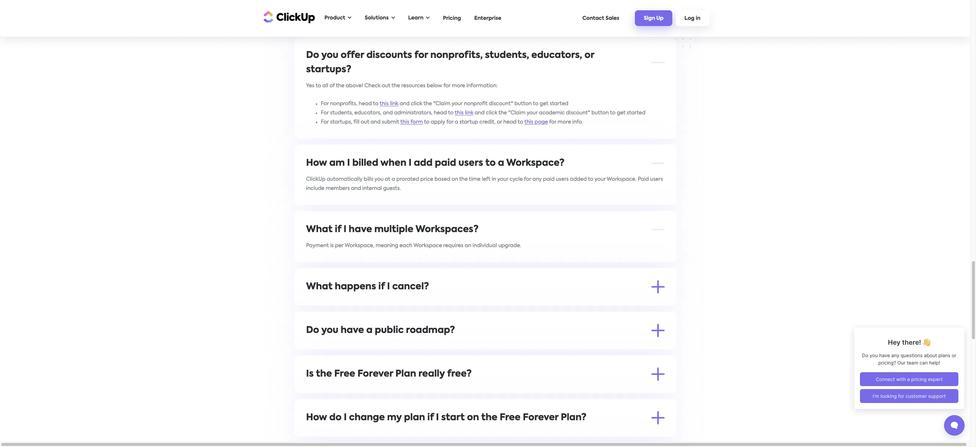 Task type: locate. For each thing, give the bounding box(es) containing it.
have up happy
[[316, 2, 328, 8]]

0 horizontal spatial any
[[423, 2, 432, 8]]

on right "based"
[[452, 177, 458, 182]]

out right check
[[382, 83, 391, 88]]

forever up plans.
[[435, 388, 453, 393]]

and down automatically
[[351, 186, 361, 191]]

1 vertical spatial is
[[340, 388, 343, 393]]

contact sales button
[[579, 12, 623, 24]]

we for we have a 100% satisfaction guarantee. if for any reason, you're not satisfied with your purchase, simply let us know within 30 days and we'll be happy to issue you a full refund.
[[306, 2, 315, 8]]

do!
[[339, 345, 348, 350]]

2 horizontal spatial free
[[500, 414, 521, 423]]

we inside for sure! this is so much more than a trial. the free forever plan offers an unmatched level of functionality compared to other "freemium" apps. we do this by making money on our paid plans.
[[321, 397, 330, 403]]

workspace,
[[345, 243, 375, 249]]

0 horizontal spatial head
[[359, 101, 372, 106]]

a left full
[[362, 12, 365, 17]]

1 vertical spatial how
[[306, 414, 327, 423]]

of inside 'you're free to cancel at anytime! when you do, your current plan will last until the end of your billing cycle, unless you choose to downgrade immediately.'
[[523, 301, 528, 306]]

1 horizontal spatial forever
[[435, 388, 453, 393]]

1 how from the top
[[306, 159, 327, 168]]

0 vertical spatial plan
[[396, 370, 417, 379]]

include
[[306, 186, 325, 191]]

and left we'll
[[637, 2, 647, 8]]

for for for sure! this is so much more than a trial. the free forever plan offers an unmatched level of functionality compared to other "freemium" apps. we do this by making money on our paid plans.
[[306, 388, 314, 393]]

started
[[550, 101, 569, 106], [627, 110, 646, 116]]

2 vertical spatial on
[[467, 414, 479, 423]]

learn
[[408, 15, 424, 21]]

learn button
[[405, 11, 434, 26]]

button
[[515, 101, 532, 106], [592, 110, 609, 116]]

2 what from the top
[[306, 283, 333, 292]]

with
[[502, 2, 513, 8]]

0 horizontal spatial link
[[390, 101, 399, 106]]

2 horizontal spatial paid
[[543, 177, 555, 182]]

multiple
[[375, 225, 414, 235]]

how up the once
[[306, 414, 327, 423]]

0 vertical spatial any
[[423, 2, 432, 8]]

0 vertical spatial cycle,
[[558, 301, 572, 306]]

head
[[359, 101, 372, 106], [434, 110, 447, 116], [504, 120, 517, 125]]

resources
[[402, 83, 426, 88]]

0 vertical spatial this link link
[[380, 101, 399, 106]]

more left info
[[558, 120, 571, 125]]

what for what if i have multiple workspaces?
[[306, 225, 333, 235]]

discount"
[[489, 101, 514, 106], [566, 110, 591, 116]]

on up 'care'
[[467, 414, 479, 423]]

for down academic
[[550, 120, 557, 125]]

how for how do i change my plan if i start on the free forever plan?
[[306, 414, 327, 423]]

1 horizontal spatial in
[[696, 16, 701, 21]]

2 vertical spatial more
[[367, 388, 380, 393]]

discount" up info
[[566, 110, 591, 116]]

really
[[419, 370, 445, 379]]

billing left area
[[424, 432, 439, 437]]

immediately.
[[306, 310, 339, 315]]

free up plan,
[[500, 414, 521, 423]]

more up the "for nonprofits, head to this link and click the "claim your nonprofit discount" button to get started"
[[452, 83, 465, 88]]

free?
[[448, 370, 472, 379]]

1 horizontal spatial any
[[533, 177, 542, 182]]

in inside clickup automatically bills you at a prorated price based on the time left in your cycle for any paid users added to your workspace. paid users include members and internal guests.
[[492, 177, 497, 182]]

to inside for sure! this is so much more than a trial. the free forever plan offers an unmatched level of functionality compared to other "freemium" apps. we do this by making money on our paid plans.
[[602, 388, 608, 393]]

last
[[480, 301, 489, 306]]

do down this
[[331, 397, 338, 403]]

this up submit
[[380, 101, 389, 106]]

for right if on the top
[[414, 2, 421, 8]]

created
[[339, 432, 359, 437]]

do inside do you offer discounts for nonprofits, students, educators, or startups?
[[306, 51, 319, 60]]

0 vertical spatial have
[[316, 2, 328, 8]]

0 vertical spatial paid
[[435, 159, 457, 168]]

0 vertical spatial all
[[323, 83, 329, 88]]

this link link up submit
[[380, 101, 399, 106]]

click up the credit,
[[486, 110, 498, 116]]

1 horizontal spatial get
[[617, 110, 626, 116]]

how do i change my plan if i start on the free forever plan?
[[306, 414, 587, 423]]

your
[[514, 2, 525, 8], [452, 101, 463, 106], [527, 110, 538, 116], [498, 177, 509, 182], [595, 177, 606, 182], [426, 301, 437, 306], [529, 301, 540, 306]]

days
[[624, 2, 636, 8]]

the
[[336, 83, 345, 88], [392, 83, 400, 88], [424, 101, 432, 106], [499, 110, 507, 116], [460, 177, 468, 182], [502, 301, 511, 306], [316, 370, 332, 379], [482, 414, 498, 423]]

1 vertical spatial students,
[[330, 110, 353, 116]]

for up resources
[[415, 51, 428, 60]]

1 do from the top
[[306, 51, 319, 60]]

all right yes
[[323, 83, 329, 88]]

0 vertical spatial free
[[335, 370, 355, 379]]

of right level
[[534, 388, 540, 393]]

1 what from the top
[[306, 225, 333, 235]]

nonprofits,
[[431, 51, 483, 60], [330, 101, 358, 106]]

individual
[[473, 243, 497, 249]]

do you have a public roadmap?
[[306, 327, 455, 336]]

we inside we have a 100% satisfaction guarantee. if for any reason, you're not satisfied with your purchase, simply let us know within 30 days and we'll be happy to issue you a full refund.
[[306, 2, 315, 8]]

pricing link
[[440, 12, 465, 24]]

2 vertical spatial head
[[504, 120, 517, 125]]

0 vertical spatial button
[[515, 101, 532, 106]]

2 horizontal spatial more
[[558, 120, 571, 125]]

what up payment
[[306, 225, 333, 235]]

in right "left"
[[492, 177, 497, 182]]

for right cycle
[[524, 177, 532, 182]]

guarantee.
[[380, 2, 408, 8]]

1 horizontal spatial link
[[465, 110, 474, 116]]

1 horizontal spatial click
[[486, 110, 498, 116]]

1 vertical spatial do
[[306, 327, 319, 336]]

any
[[423, 2, 432, 8], [533, 177, 542, 182]]

plan up trial.
[[396, 370, 417, 379]]

1 vertical spatial started
[[627, 110, 646, 116]]

at right "cancel" on the bottom of the page
[[360, 301, 365, 306]]

startup
[[460, 120, 479, 125]]

we
[[306, 2, 315, 8], [306, 345, 315, 350], [321, 397, 330, 403]]

do for do you offer discounts for nonprofits, students, educators, or startups?
[[306, 51, 319, 60]]

making
[[356, 397, 376, 403]]

1 vertical spatial any
[[533, 177, 542, 182]]

1 horizontal spatial free
[[422, 388, 433, 393]]

1 vertical spatial paid
[[543, 177, 555, 182]]

users left added
[[556, 177, 569, 182]]

how for how am i billed when i add paid users to a workspace?
[[306, 159, 327, 168]]

is
[[330, 243, 334, 249], [340, 388, 343, 393]]

know
[[585, 2, 598, 8]]

is inside for sure! this is so much more than a trial. the free forever plan offers an unmatched level of functionality compared to other "freemium" apps. we do this by making money on our paid plans.
[[340, 388, 343, 393]]

guests.
[[383, 186, 401, 191]]

public
[[375, 327, 404, 336]]

plan inside 'you're free to cancel at anytime! when you do, your current plan will last until the end of your billing cycle, unless you choose to downgrade immediately.'
[[458, 301, 469, 306]]

have up we certainly do! you can find it here .
[[341, 327, 364, 336]]

this left page
[[525, 120, 534, 125]]

change
[[349, 414, 385, 423]]

product
[[325, 15, 346, 21]]

on left our
[[395, 397, 402, 403]]

you up 'startups?'
[[322, 51, 339, 60]]

0 vertical spatial get
[[540, 101, 549, 106]]

2 horizontal spatial on
[[467, 414, 479, 423]]

certainly
[[316, 345, 338, 350]]

for right apply
[[447, 120, 454, 125]]

so
[[344, 388, 350, 393]]

of down 'startups?'
[[330, 83, 335, 88]]

0 vertical spatial link
[[390, 101, 399, 106]]

1 horizontal spatial started
[[627, 110, 646, 116]]

1 horizontal spatial plan
[[458, 301, 469, 306]]

functionality
[[541, 388, 573, 393]]

bills
[[364, 177, 374, 182]]

a left trial.
[[395, 388, 398, 393]]

at inside 'you're free to cancel at anytime! when you do, your current plan will last until the end of your billing cycle, unless you choose to downgrade immediately.'
[[360, 301, 365, 306]]

free up 'so'
[[335, 370, 355, 379]]

purchase,
[[527, 2, 551, 8]]

head right the credit,
[[504, 120, 517, 125]]

click up administrators,
[[411, 101, 423, 106]]

1 vertical spatial in
[[492, 177, 497, 182]]

and left payment
[[529, 432, 539, 437]]

is left 'so'
[[340, 388, 343, 393]]

to
[[332, 12, 337, 17], [316, 83, 321, 88], [373, 101, 379, 106], [533, 101, 539, 106], [448, 110, 454, 116], [611, 110, 616, 116], [424, 120, 430, 125], [518, 120, 524, 125], [486, 159, 496, 168], [588, 177, 594, 182], [335, 301, 340, 306], [620, 301, 626, 306], [602, 388, 608, 393], [454, 432, 459, 437]]

is left per
[[330, 243, 334, 249]]

and down nonprofit
[[475, 110, 485, 116]]

at
[[385, 177, 391, 182], [360, 301, 365, 306]]

i up when
[[387, 283, 390, 292]]

unmatched
[[491, 388, 520, 393]]

of right end
[[523, 301, 528, 306]]

paid down workspace?
[[543, 177, 555, 182]]

more
[[452, 83, 465, 88], [558, 120, 571, 125], [367, 388, 380, 393]]

we down sure!
[[321, 397, 330, 403]]

this link link up startup
[[455, 110, 474, 116]]

on inside for sure! this is so much more than a trial. the free forever plan offers an unmatched level of functionality compared to other "freemium" apps. we do this by making money on our paid plans.
[[395, 397, 402, 403]]

1 vertical spatial plan
[[404, 414, 425, 423]]

cycle, left unless
[[558, 301, 572, 306]]

forever for than
[[435, 388, 453, 393]]

0 horizontal spatial plan
[[396, 370, 417, 379]]

1 vertical spatial have
[[349, 225, 372, 235]]

1 vertical spatial free
[[422, 388, 433, 393]]

2 vertical spatial we
[[321, 397, 330, 403]]

1 vertical spatial billing
[[424, 432, 439, 437]]

we left certainly
[[306, 345, 315, 350]]

100%
[[334, 2, 348, 8]]

0 horizontal spatial in
[[492, 177, 497, 182]]

get
[[540, 101, 549, 106], [617, 110, 626, 116]]

1 horizontal spatial button
[[592, 110, 609, 116]]

i up workspace,
[[344, 225, 347, 235]]

0 vertical spatial nonprofits,
[[431, 51, 483, 60]]

a inside for sure! this is so much more than a trial. the free forever plan offers an unmatched level of functionality compared to other "freemium" apps. we do this by making money on our paid plans.
[[395, 388, 398, 393]]

for for for startups, fill out and submit this form to apply for a startup credit, or head to this page for more info
[[321, 120, 329, 125]]

for for for students, educators, and administrators, head to this link and click the "claim your academic discount" button to get started
[[321, 110, 329, 116]]

"freemium"
[[624, 388, 653, 393]]

forever inside for sure! this is so much more than a trial. the free forever plan offers an unmatched level of functionality compared to other "freemium" apps. we do this by making money on our paid plans.
[[435, 388, 453, 393]]

2 how from the top
[[306, 414, 327, 423]]

for right below
[[444, 83, 451, 88]]

0 horizontal spatial paid
[[413, 397, 424, 403]]

up
[[657, 16, 664, 21]]

this up for startups, fill out and submit this form to apply for a startup credit, or head to this page for more info
[[455, 110, 464, 116]]

0 horizontal spatial started
[[550, 101, 569, 106]]

here
[[386, 345, 398, 350]]

you right bills
[[375, 177, 384, 182]]

in
[[696, 16, 701, 21], [492, 177, 497, 182]]

do down immediately.
[[306, 327, 319, 336]]

on inside clickup automatically bills you at a prorated price based on the time left in your cycle for any paid users added to your workspace. paid users include members and internal guests.
[[452, 177, 458, 182]]

0 horizontal spatial more
[[367, 388, 380, 393]]

users right paid
[[651, 177, 664, 182]]

forever up payment
[[523, 414, 559, 423]]

you inside we have a 100% satisfaction guarantee. if for any reason, you're not satisfied with your purchase, simply let us know within 30 days and we'll be happy to issue you a full refund.
[[352, 12, 361, 17]]

0 horizontal spatial if
[[335, 225, 341, 235]]

plan inside for sure! this is so much more than a trial. the free forever plan offers an unmatched level of functionality compared to other "freemium" apps. we do this by making money on our paid plans.
[[455, 388, 466, 393]]

link up startup
[[465, 110, 474, 116]]

billing inside 'you're free to cancel at anytime! when you do, your current plan will last until the end of your billing cycle, unless you choose to downgrade immediately.'
[[542, 301, 557, 306]]

plans.
[[426, 397, 440, 403]]

1 vertical spatial we
[[306, 345, 315, 350]]

cycle, right plan,
[[513, 432, 528, 437]]

paid down the
[[413, 397, 424, 403]]

what happens if i cancel?
[[306, 283, 429, 292]]

plan left offers
[[455, 388, 466, 393]]

startups,
[[330, 120, 353, 125]]

2 vertical spatial free
[[500, 414, 521, 423]]

have up workspace,
[[349, 225, 372, 235]]

for for for nonprofits, head to this link and click the "claim your nonprofit discount" button to get started
[[321, 101, 329, 106]]

1 vertical spatial on
[[395, 397, 402, 403]]

1 horizontal spatial an
[[483, 388, 490, 393]]

students,
[[485, 51, 530, 60], [330, 110, 353, 116]]

click
[[411, 101, 423, 106], [486, 110, 498, 116]]

any down workspace?
[[533, 177, 542, 182]]

this link link
[[380, 101, 399, 106], [455, 110, 474, 116]]

than
[[382, 388, 393, 393]]

"claim up apply
[[434, 101, 451, 106]]

users up time
[[459, 159, 484, 168]]

info
[[573, 120, 582, 125]]

at up guests.
[[385, 177, 391, 182]]

an right requires
[[465, 243, 472, 249]]

free up plans.
[[422, 388, 433, 393]]

1 vertical spatial all
[[492, 432, 498, 437]]

do up you've
[[330, 414, 342, 423]]

submit
[[382, 120, 399, 125]]

1 horizontal spatial at
[[385, 177, 391, 182]]

link
[[390, 101, 399, 106], [465, 110, 474, 116]]

this left by
[[339, 397, 348, 403]]

1 vertical spatial out
[[361, 120, 370, 125]]

a up guests.
[[392, 177, 395, 182]]

billing left unless
[[542, 301, 557, 306]]

more inside for sure! this is so much more than a trial. the free forever plan offers an unmatched level of functionality compared to other "freemium" apps. we do this by making money on our paid plans.
[[367, 388, 380, 393]]

1 vertical spatial cycle,
[[513, 432, 528, 437]]

an inside for sure! this is so much more than a trial. the free forever plan offers an unmatched level of functionality compared to other "freemium" apps. we do this by making money on our paid plans.
[[483, 388, 490, 393]]

payment
[[306, 243, 329, 249]]

plan left 'will'
[[458, 301, 469, 306]]

this
[[380, 101, 389, 106], [455, 110, 464, 116], [401, 120, 410, 125], [525, 120, 534, 125], [339, 397, 348, 403]]

1 vertical spatial plan
[[455, 388, 466, 393]]

0 horizontal spatial educators,
[[355, 110, 382, 116]]

2 do from the top
[[306, 327, 319, 336]]

or
[[585, 51, 595, 60], [497, 120, 502, 125]]

1 vertical spatial "claim
[[509, 110, 526, 116]]

free for much
[[422, 388, 433, 393]]

at for i
[[360, 301, 365, 306]]

in right "log"
[[696, 16, 701, 21]]

0 vertical spatial an
[[465, 243, 472, 249]]

for inside we have a 100% satisfaction guarantee. if for any reason, you're not satisfied with your purchase, simply let us know within 30 days and we'll be happy to issue you a full refund.
[[414, 2, 421, 8]]

.
[[398, 345, 399, 350]]

if up anytime!
[[379, 283, 385, 292]]

0 vertical spatial billing
[[542, 301, 557, 306]]

all left plan,
[[492, 432, 498, 437]]

0 horizontal spatial "claim
[[434, 101, 451, 106]]

0 vertical spatial at
[[385, 177, 391, 182]]

2 horizontal spatial if
[[428, 414, 434, 423]]

1 horizontal spatial out
[[382, 83, 391, 88]]

2 horizontal spatial forever
[[523, 414, 559, 423]]

"claim up "this page" link
[[509, 110, 526, 116]]

do
[[306, 51, 319, 60], [306, 327, 319, 336]]

0 vertical spatial on
[[452, 177, 458, 182]]

solutions button
[[361, 11, 399, 26]]

for inside clickup automatically bills you at a prorated price based on the time left in your cycle for any paid users added to your workspace. paid users include members and internal guests.
[[524, 177, 532, 182]]

at inside clickup automatically bills you at a prorated price based on the time left in your cycle for any paid users added to your workspace. paid users include members and internal guests.
[[385, 177, 391, 182]]

automatically
[[327, 177, 363, 182]]

0 horizontal spatial click
[[411, 101, 423, 106]]

out right fill
[[361, 120, 370, 125]]

1 horizontal spatial cycle,
[[558, 301, 572, 306]]

internal
[[363, 186, 382, 191]]

discounts
[[367, 51, 412, 60]]

on for based
[[452, 177, 458, 182]]

discount" up for students, educators, and administrators, head to this link and click the "claim your academic discount" button to get started
[[489, 101, 514, 106]]

educators, inside do you offer discounts for nonprofits, students, educators, or startups?
[[532, 51, 583, 60]]

paid inside clickup automatically bills you at a prorated price based on the time left in your cycle for any paid users added to your workspace. paid users include members and internal guests.
[[543, 177, 555, 182]]

for
[[321, 101, 329, 106], [321, 110, 329, 116], [321, 120, 329, 125], [306, 388, 314, 393]]

1 horizontal spatial students,
[[485, 51, 530, 60]]

cancel?
[[393, 283, 429, 292]]

head down check
[[359, 101, 372, 106]]

information:
[[467, 83, 498, 88]]

a
[[330, 2, 333, 8], [362, 12, 365, 17], [455, 120, 459, 125], [498, 159, 505, 168], [392, 177, 395, 182], [367, 327, 373, 336], [395, 388, 398, 393], [360, 432, 364, 437], [402, 432, 406, 437]]

page
[[535, 120, 548, 125]]

0 vertical spatial more
[[452, 83, 465, 88]]

is the free forever plan really free?
[[306, 370, 472, 379]]

you right unless
[[590, 301, 599, 306]]

any inside we have a 100% satisfaction guarantee. if for any reason, you're not satisfied with your purchase, simply let us know within 30 days and we'll be happy to issue you a full refund.
[[423, 2, 432, 8]]

1 horizontal spatial plan
[[455, 388, 466, 393]]

1 horizontal spatial is
[[340, 388, 343, 393]]

forever up than at bottom left
[[358, 370, 393, 379]]

free inside for sure! this is so much more than a trial. the free forever plan offers an unmatched level of functionality compared to other "freemium" apps. we do this by making money on our paid plans.
[[422, 388, 433, 393]]

1 vertical spatial do
[[330, 414, 342, 423]]

out
[[382, 83, 391, 88], [361, 120, 370, 125]]

roadmap?
[[406, 327, 455, 336]]

what for what happens if i cancel?
[[306, 283, 333, 292]]

0 vertical spatial discount"
[[489, 101, 514, 106]]

if down plans.
[[428, 414, 434, 423]]

all
[[323, 83, 329, 88], [492, 432, 498, 437]]

0 vertical spatial students,
[[485, 51, 530, 60]]

0 vertical spatial how
[[306, 159, 327, 168]]

for inside for sure! this is so much more than a trial. the free forever plan offers an unmatched level of functionality compared to other "freemium" apps. we do this by making money on our paid plans.
[[306, 388, 314, 393]]

you've
[[321, 432, 338, 437]]



Task type: vqa. For each thing, say whether or not it's contained in the screenshot.
ClickUp Image
yes



Task type: describe. For each thing, give the bounding box(es) containing it.
30
[[616, 2, 622, 8]]

to inside we have a 100% satisfaction guarantee. if for any reason, you're not satisfied with your purchase, simply let us know within 30 days and we'll be happy to issue you a full refund.
[[332, 12, 337, 17]]

find
[[370, 345, 380, 350]]

and up submit
[[383, 110, 393, 116]]

0 vertical spatial head
[[359, 101, 372, 106]]

1 horizontal spatial users
[[556, 177, 569, 182]]

you inside do you offer discounts for nonprofits, students, educators, or startups?
[[322, 51, 339, 60]]

0 vertical spatial started
[[550, 101, 569, 106]]

0 horizontal spatial billing
[[424, 432, 439, 437]]

credit,
[[480, 120, 496, 125]]

2 horizontal spatial head
[[504, 120, 517, 125]]

not
[[470, 2, 478, 8]]

and left submit
[[371, 120, 381, 125]]

if
[[410, 2, 413, 8]]

meaning
[[376, 243, 399, 249]]

per
[[335, 243, 344, 249]]

workspace
[[414, 243, 442, 249]]

log in link
[[676, 10, 710, 26]]

payment
[[540, 432, 564, 437]]

current
[[438, 301, 456, 306]]

1 vertical spatial get
[[617, 110, 626, 116]]

level
[[522, 388, 533, 393]]

requires
[[444, 243, 464, 249]]

for inside do you offer discounts for nonprofits, students, educators, or startups?
[[415, 51, 428, 60]]

i right am
[[347, 159, 350, 168]]

to inside clickup automatically bills you at a prorated price based on the time left in your cycle for any paid users added to your workspace. paid users include members and internal guests.
[[588, 177, 594, 182]]

you're
[[453, 2, 468, 8]]

your right end
[[529, 301, 540, 306]]

your left nonprofit
[[452, 101, 463, 106]]

have inside we have a 100% satisfaction guarantee. if for any reason, you're not satisfied with your purchase, simply let us know within 30 days and we'll be happy to issue you a full refund.
[[316, 2, 328, 8]]

or inside do you offer discounts for nonprofits, students, educators, or startups?
[[585, 51, 595, 60]]

anytime!
[[367, 301, 389, 306]]

start
[[442, 414, 465, 423]]

a right 'built'
[[402, 432, 406, 437]]

i left start
[[436, 414, 439, 423]]

i left the add
[[409, 159, 412, 168]]

apply
[[431, 120, 446, 125]]

0 horizontal spatial is
[[330, 243, 334, 249]]

this link link for for students, educators, and administrators, head to
[[455, 110, 474, 116]]

the inside 'you're free to cancel at anytime! when you do, your current plan will last until the end of your billing cycle, unless you choose to downgrade immediately.'
[[502, 301, 511, 306]]

sign
[[644, 16, 656, 21]]

cycle, inside 'you're free to cancel at anytime! when you do, your current plan will last until the end of your billing cycle, unless you choose to downgrade immediately.'
[[558, 301, 572, 306]]

0 horizontal spatial users
[[459, 159, 484, 168]]

you up certainly
[[322, 327, 339, 336]]

your inside we have a 100% satisfaction guarantee. if for any reason, you're not satisfied with your purchase, simply let us know within 30 days and we'll be happy to issue you a full refund.
[[514, 2, 525, 8]]

you
[[349, 345, 358, 350]]

your up "this page" link
[[527, 110, 538, 116]]

by
[[349, 397, 355, 403]]

1 horizontal spatial more
[[452, 83, 465, 88]]

nonprofits, inside do you offer discounts for nonprofits, students, educators, or startups?
[[431, 51, 483, 60]]

this
[[329, 388, 338, 393]]

plan?
[[561, 414, 587, 423]]

1 horizontal spatial head
[[434, 110, 447, 116]]

team,
[[365, 432, 380, 437]]

each
[[400, 243, 413, 249]]

0 horizontal spatial button
[[515, 101, 532, 106]]

0 vertical spatial click
[[411, 101, 423, 106]]

billed
[[353, 159, 379, 168]]

0 vertical spatial "claim
[[434, 101, 451, 106]]

above!
[[346, 83, 363, 88]]

cycle
[[510, 177, 523, 182]]

i up created
[[344, 414, 347, 423]]

2 vertical spatial have
[[341, 327, 364, 336]]

any inside clickup automatically bills you at a prorated price based on the time left in your cycle for any paid users added to your workspace. paid users include members and internal guests.
[[533, 177, 542, 182]]

upgrade.
[[499, 243, 522, 249]]

2 horizontal spatial users
[[651, 177, 664, 182]]

0 horizontal spatial get
[[540, 101, 549, 106]]

what if i have multiple workspaces?
[[306, 225, 479, 235]]

offers
[[467, 388, 482, 393]]

unless
[[574, 301, 589, 306]]

satisfied
[[479, 2, 501, 8]]

contact
[[583, 16, 605, 21]]

0 horizontal spatial discount"
[[489, 101, 514, 106]]

1 vertical spatial more
[[558, 120, 571, 125]]

contact sales
[[583, 16, 620, 21]]

1 vertical spatial nonprofits,
[[330, 101, 358, 106]]

sign up button
[[636, 10, 673, 26]]

do you offer discounts for nonprofits, students, educators, or startups?
[[306, 51, 595, 74]]

our
[[403, 397, 411, 403]]

be
[[306, 12, 313, 17]]

0 horizontal spatial students,
[[330, 110, 353, 116]]

for students, educators, and administrators, head to this link and click the "claim your academic discount" button to get started
[[321, 110, 646, 116]]

1 horizontal spatial discount"
[[566, 110, 591, 116]]

your right do,
[[426, 301, 437, 306]]

enterprise
[[475, 16, 502, 21]]

a up clickup automatically bills you at a prorated price based on the time left in your cycle for any paid users added to your workspace. paid users include members and internal guests.
[[498, 159, 505, 168]]

this link link for for nonprofits, head to
[[380, 101, 399, 106]]

2 vertical spatial if
[[428, 414, 434, 423]]

details.
[[565, 432, 583, 437]]

prorated
[[397, 177, 419, 182]]

we have a 100% satisfaction guarantee. if for any reason, you're not satisfied with your purchase, simply let us know within 30 days and we'll be happy to issue you a full refund.
[[306, 2, 659, 17]]

downgrade
[[627, 301, 656, 306]]

pricing
[[443, 16, 461, 21]]

you left do,
[[406, 301, 415, 306]]

my
[[387, 414, 402, 423]]

happens
[[335, 283, 376, 292]]

and inside we have a 100% satisfaction guarantee. if for any reason, you're not satisfied with your purchase, simply let us know within 30 days and we'll be happy to issue you a full refund.
[[637, 2, 647, 8]]

log
[[685, 16, 695, 21]]

on for start
[[467, 414, 479, 423]]

the inside clickup automatically bills you at a prorated price based on the time left in your cycle for any paid users added to your workspace. paid users include members and internal guests.
[[460, 177, 468, 182]]

1 vertical spatial click
[[486, 110, 498, 116]]

yes
[[306, 83, 315, 88]]

0 horizontal spatial or
[[497, 120, 502, 125]]

cancel
[[341, 301, 358, 306]]

within
[[599, 2, 615, 8]]

do inside for sure! this is so much more than a trial. the free forever plan offers an unmatched level of functionality compared to other "freemium" apps. we do this by making money on our paid plans.
[[331, 397, 338, 403]]

this page link
[[525, 120, 548, 125]]

clickup image
[[261, 10, 315, 24]]

for sure! this is so much more than a trial. the free forever plan offers an unmatched level of functionality compared to other "freemium" apps. we do this by making money on our paid plans.
[[306, 388, 653, 403]]

fill
[[354, 120, 360, 125]]

your left workspace.
[[595, 177, 606, 182]]

this left form
[[401, 120, 410, 125]]

workspace.
[[607, 177, 637, 182]]

sure!
[[316, 388, 328, 393]]

students, inside do you offer discounts for nonprofits, students, educators, or startups?
[[485, 51, 530, 60]]

do for do you have a public roadmap?
[[306, 327, 319, 336]]

1 horizontal spatial all
[[492, 432, 498, 437]]

0 horizontal spatial forever
[[358, 370, 393, 379]]

1 vertical spatial button
[[592, 110, 609, 116]]

price
[[421, 177, 434, 182]]

product button
[[321, 11, 355, 26]]

1 vertical spatial if
[[379, 283, 385, 292]]

0 vertical spatial in
[[696, 16, 701, 21]]

for nonprofits, head to this link and click the "claim your nonprofit discount" button to get started
[[321, 101, 569, 106]]

0 horizontal spatial free
[[335, 370, 355, 379]]

once you've created a team, we built a handy billing area to take care of all plan, cycle, and payment details.
[[306, 432, 583, 437]]

time
[[469, 177, 481, 182]]

we for we certainly do! you can find it here .
[[306, 345, 315, 350]]

members
[[326, 186, 350, 191]]

1 horizontal spatial paid
[[435, 159, 457, 168]]

academic
[[539, 110, 565, 116]]

a left startup
[[455, 120, 459, 125]]

we certainly do! you can find it here .
[[306, 345, 399, 350]]

check
[[365, 83, 381, 88]]

and up administrators,
[[400, 101, 410, 106]]

1 horizontal spatial "claim
[[509, 110, 526, 116]]

a up the can
[[367, 327, 373, 336]]

log in
[[685, 16, 701, 21]]

1 vertical spatial link
[[465, 110, 474, 116]]

is
[[306, 370, 314, 379]]

a left team,
[[360, 432, 364, 437]]

a left 100% on the top of the page
[[330, 2, 333, 8]]

plan,
[[499, 432, 512, 437]]

we
[[381, 432, 389, 437]]

paid inside for sure! this is so much more than a trial. the free forever plan offers an unmatched level of functionality compared to other "freemium" apps. we do this by making money on our paid plans.
[[413, 397, 424, 403]]

apps.
[[306, 397, 320, 403]]

yes to all of the above! check out the resources below for more information:
[[306, 83, 498, 88]]

this inside for sure! this is so much more than a trial. the free forever plan offers an unmatched level of functionality compared to other "freemium" apps. we do this by making money on our paid plans.
[[339, 397, 348, 403]]

workspaces?
[[416, 225, 479, 235]]

care
[[473, 432, 485, 437]]

you inside clickup automatically bills you at a prorated price based on the time left in your cycle for any paid users added to your workspace. paid users include members and internal guests.
[[375, 177, 384, 182]]

it
[[382, 345, 385, 350]]

free for plan
[[500, 414, 521, 423]]

when
[[381, 159, 407, 168]]

will
[[470, 301, 478, 306]]

do,
[[417, 301, 424, 306]]

forever for i
[[523, 414, 559, 423]]

full
[[367, 12, 374, 17]]

a inside clickup automatically bills you at a prorated price based on the time left in your cycle for any paid users added to your workspace. paid users include members and internal guests.
[[392, 177, 395, 182]]

added
[[570, 177, 587, 182]]

0 horizontal spatial cycle,
[[513, 432, 528, 437]]

and inside clickup automatically bills you at a prorated price based on the time left in your cycle for any paid users added to your workspace. paid users include members and internal guests.
[[351, 186, 361, 191]]

this form link
[[401, 120, 423, 125]]

enterprise link
[[471, 12, 505, 24]]

at for billed
[[385, 177, 391, 182]]

compared
[[574, 388, 601, 393]]

0 horizontal spatial an
[[465, 243, 472, 249]]

nonprofit
[[464, 101, 488, 106]]

clickup automatically bills you at a prorated price based on the time left in your cycle for any paid users added to your workspace. paid users include members and internal guests.
[[306, 177, 664, 191]]

of right 'care'
[[486, 432, 491, 437]]

of inside for sure! this is so much more than a trial. the free forever plan offers an unmatched level of functionality compared to other "freemium" apps. we do this by making money on our paid plans.
[[534, 388, 540, 393]]

simply
[[553, 2, 569, 8]]

below
[[427, 83, 442, 88]]

your left cycle
[[498, 177, 509, 182]]

1 vertical spatial educators,
[[355, 110, 382, 116]]



